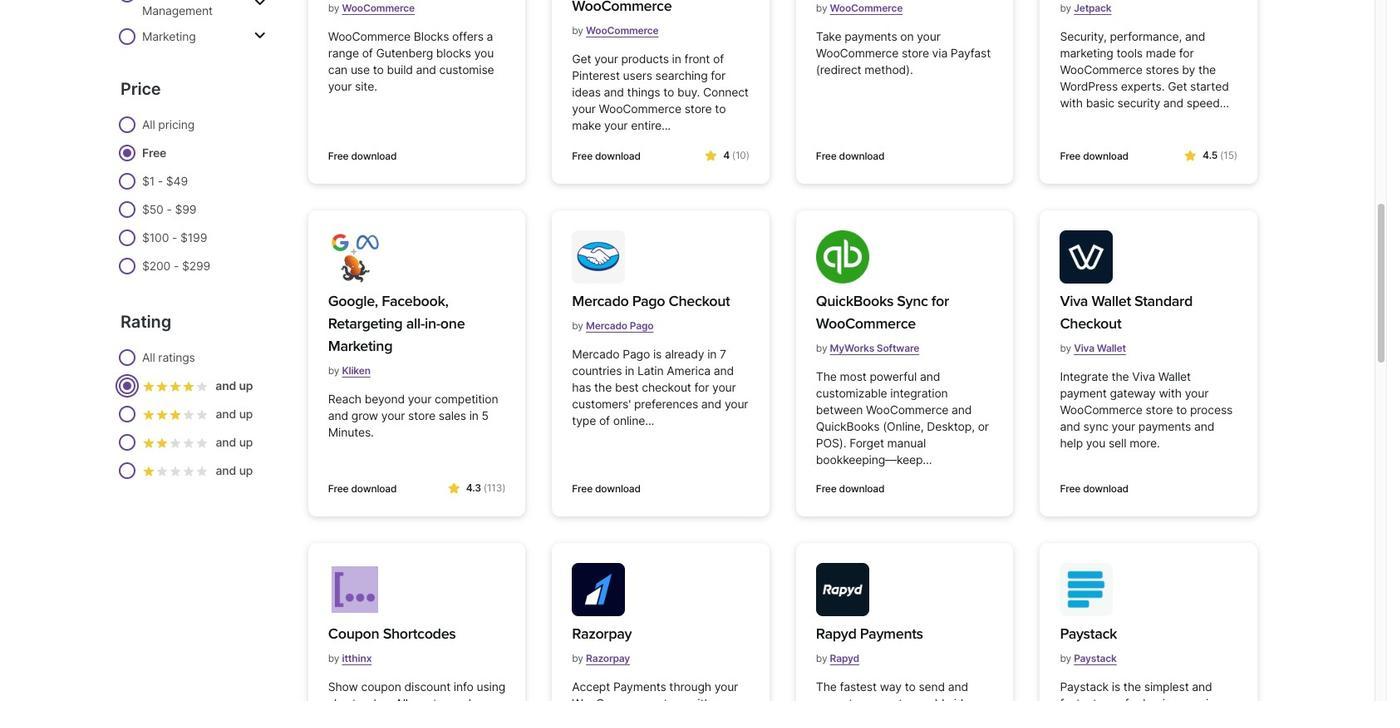 Task type: locate. For each thing, give the bounding box(es) containing it.
payments for accept
[[614, 679, 667, 694]]

2 all from the top
[[142, 350, 155, 364]]

all-
[[406, 314, 425, 333]]

viva up gateway
[[1133, 369, 1156, 383]]

0 horizontal spatial fastest
[[840, 679, 877, 694]]

and inside 'get your products in front of pinterest users searching for ideas and things to buy. connect your woocommerce store to make your entire...'
[[604, 85, 624, 99]]

0 vertical spatial paystack
[[1061, 625, 1118, 643]]

1 horizontal spatial way
[[1101, 696, 1123, 701]]

( right 4
[[732, 149, 736, 161]]

by woocommerce for woocommerce
[[328, 2, 415, 14]]

quickbooks inside quickbooks sync for woocommerce
[[817, 292, 894, 310]]

( right 4.3
[[484, 481, 487, 494]]

(
[[732, 149, 736, 161], [1221, 149, 1224, 161], [484, 481, 487, 494]]

security, performance, and marketing tools made for woocommerce stores by the wordpress experts. get started with basic security and speed...
[[1061, 29, 1230, 110]]

razorpay link up by razorpay
[[572, 623, 632, 645]]

grow
[[352, 408, 378, 422]]

paystack
[[1061, 625, 1118, 643], [1075, 652, 1117, 664], [1061, 679, 1109, 694]]

paystack down by paystack
[[1061, 679, 1109, 694]]

fastest up accept
[[840, 679, 877, 694]]

jetpack
[[1075, 2, 1112, 14]]

offers
[[452, 29, 484, 43]]

1 horizontal spatial you
[[1087, 436, 1106, 450]]

3 up from the top
[[239, 435, 253, 449]]

0 horizontal spatial marketing
[[142, 29, 196, 43]]

payments up more.
[[1139, 419, 1192, 433]]

$200 - $299
[[142, 259, 211, 273]]

mercado inside mercado pago is already in 7 countries in latin america and has the best checkout for your customers' preferences and your type of online...
[[572, 347, 620, 361]]

standard
[[1135, 292, 1193, 310]]

) right 4.3
[[502, 481, 506, 494]]

0 vertical spatial viva
[[1061, 292, 1089, 310]]

you down a at top
[[475, 46, 494, 60]]

already
[[665, 347, 705, 361]]

1 horizontal spatial is
[[1112, 679, 1121, 694]]

get down the stores
[[1169, 79, 1188, 93]]

viva up by viva wallet
[[1061, 292, 1089, 310]]

paystack for paystack
[[1061, 625, 1118, 643]]

1 vertical spatial razorpay
[[586, 652, 630, 664]]

payfast
[[951, 46, 991, 60]]

- for $200
[[174, 259, 179, 273]]

0 horizontal spatial with
[[1061, 96, 1083, 110]]

0 vertical spatial marketing
[[142, 29, 196, 43]]

products
[[622, 52, 669, 66]]

rapyd payments link
[[817, 623, 924, 645]]

in left 7 on the right of page
[[708, 347, 717, 361]]

0 horizontal spatial by woocommerce
[[328, 2, 415, 14]]

get up pinterest
[[572, 52, 592, 66]]

in left 5
[[470, 408, 479, 422]]

0 vertical spatial mercado
[[572, 292, 629, 310]]

woocommerce up (online,
[[866, 402, 949, 417]]

$1
[[142, 174, 155, 188]]

0 vertical spatial with
[[1061, 96, 1083, 110]]

free
[[142, 146, 167, 160], [328, 150, 349, 162], [572, 150, 593, 162], [817, 150, 837, 162], [1061, 150, 1081, 162], [328, 482, 349, 495], [572, 482, 593, 495], [817, 482, 837, 495], [1061, 482, 1081, 495]]

with inside integrate the viva wallet payment gateway with your woocommerce store to process and sync your payments and help you sell more.
[[1160, 386, 1182, 400]]

- left $299
[[174, 259, 179, 273]]

store down buy.
[[685, 101, 712, 116]]

mercado pago checkout
[[572, 292, 730, 310]]

in inside reach beyond your competition and grow your store sales in 5 minutes.
[[470, 408, 479, 422]]

all ratings
[[142, 350, 195, 364]]

blocks
[[414, 29, 449, 43]]

) right 4.5
[[1235, 149, 1238, 161]]

retargeting
[[328, 314, 403, 333]]

woocommerce up range in the left top of the page
[[328, 29, 411, 43]]

- for $100
[[172, 230, 177, 244]]

myworks
[[830, 342, 875, 354]]

woocommerce up (redirect at the right top
[[817, 46, 899, 60]]

with inside security, performance, and marketing tools made for woocommerce stores by the wordpress experts. get started with basic security and speed...
[[1061, 96, 1083, 110]]

up
[[239, 379, 253, 393], [239, 407, 253, 421], [239, 435, 253, 449], [239, 463, 253, 477]]

all left ratings
[[142, 350, 155, 364]]

- for $50
[[167, 202, 172, 216]]

way down by paystack
[[1101, 696, 1123, 701]]

mercado for mercado pago checkout
[[572, 292, 629, 310]]

1 and up from the top
[[213, 379, 253, 393]]

0 horizontal spatial is
[[654, 347, 662, 361]]

2 vertical spatial pago
[[623, 347, 650, 361]]

paystack link up paystack is the simplest and fastest way for businesses i on the right bottom of the page
[[1075, 645, 1117, 671]]

2 vertical spatial mercado
[[572, 347, 620, 361]]

0 horizontal spatial of
[[362, 46, 373, 60]]

the up accept
[[817, 679, 837, 694]]

the inside the fastest way to send and accept payments, worldwide
[[817, 679, 837, 694]]

for left the 'businesses'
[[1126, 696, 1140, 701]]

of down customers'
[[600, 413, 610, 427]]

the inside the most powerful and customizable integration between woocommerce and quickbooks (online, desktop, or pos). forget manual bookkeeping—keep...
[[817, 369, 837, 383]]

payments inside accept payments through your woocommerce store wit
[[614, 679, 667, 694]]

1 quickbooks from the top
[[817, 292, 894, 310]]

woocommerce down "things"
[[599, 101, 682, 116]]

1 vertical spatial all
[[142, 350, 155, 364]]

forget
[[850, 436, 885, 450]]

1 horizontal spatial payments
[[861, 625, 924, 643]]

to down connect
[[715, 101, 726, 116]]

pago up "latin"
[[623, 347, 650, 361]]

- right $1
[[158, 174, 163, 188]]

1 horizontal spatial checkout
[[1061, 314, 1122, 333]]

1 vertical spatial mercado
[[586, 319, 628, 332]]

- for $1
[[158, 174, 163, 188]]

coupon
[[361, 679, 402, 694]]

1 vertical spatial wallet
[[1097, 342, 1127, 354]]

the left most
[[817, 369, 837, 383]]

of inside mercado pago is already in 7 countries in latin america and has the best checkout for your customers' preferences and your type of online...
[[600, 413, 610, 427]]

mercado pago is already in 7 countries in latin america and has the best checkout for your customers' preferences and your type of online...
[[572, 347, 749, 427]]

by woocommerce for take
[[817, 2, 903, 14]]

0 vertical spatial the
[[817, 369, 837, 383]]

woocommerce up sync
[[1061, 402, 1143, 417]]

1 vertical spatial fastest
[[1061, 696, 1098, 701]]

0 horizontal spatial get
[[572, 52, 592, 66]]

all for price
[[142, 117, 155, 131]]

to right use
[[373, 62, 384, 77]]

0 horizontal spatial payments
[[614, 679, 667, 694]]

1 vertical spatial checkout
[[1061, 314, 1122, 333]]

payments,
[[856, 696, 912, 701]]

0 vertical spatial wallet
[[1092, 292, 1132, 310]]

payments up the fastest way to send and accept payments, worldwide
[[861, 625, 924, 643]]

2 horizontal spatial )
[[1235, 149, 1238, 161]]

0 vertical spatial rapyd
[[817, 625, 857, 643]]

marketing inside the google, facebook, retargeting all-in-one marketing
[[328, 337, 393, 355]]

woocommerce link up gutenberg
[[342, 0, 415, 21]]

1 the from the top
[[817, 369, 837, 383]]

0 vertical spatial pago
[[633, 292, 666, 310]]

0 vertical spatial all
[[142, 117, 155, 131]]

to left the send
[[905, 679, 916, 694]]

by
[[328, 2, 340, 14], [817, 2, 828, 14], [1061, 2, 1072, 14], [572, 24, 584, 37], [1183, 62, 1196, 77], [572, 319, 584, 332], [817, 342, 828, 354], [1061, 342, 1072, 354], [328, 364, 340, 377], [328, 652, 340, 664], [572, 652, 584, 664], [817, 652, 828, 664], [1061, 652, 1072, 664]]

woocommerce link up products
[[586, 17, 659, 43]]

the up customers'
[[595, 380, 612, 394]]

made
[[1146, 46, 1177, 60]]

with right gateway
[[1160, 386, 1182, 400]]

razorpay
[[572, 625, 632, 643], [586, 652, 630, 664]]

your
[[917, 29, 941, 43], [595, 52, 618, 66], [328, 79, 352, 93], [572, 101, 596, 116], [604, 118, 628, 132], [713, 380, 736, 394], [1186, 386, 1209, 400], [408, 392, 432, 406], [725, 397, 749, 411], [382, 408, 405, 422], [1112, 419, 1136, 433], [715, 679, 739, 694]]

security,
[[1061, 29, 1107, 43]]

marketing down the retargeting
[[328, 337, 393, 355]]

viva up integrate
[[1075, 342, 1095, 354]]

rapyd down rapyd payments link
[[830, 652, 860, 664]]

2 and up from the top
[[213, 407, 253, 421]]

facebook,
[[382, 292, 449, 310]]

store left the sales
[[408, 408, 436, 422]]

mercado pago checkout link
[[572, 290, 730, 313]]

( right 4.5
[[1221, 149, 1224, 161]]

payments
[[861, 625, 924, 643], [614, 679, 667, 694]]

to left the process
[[1177, 402, 1188, 417]]

1 horizontal spatial marketing
[[328, 337, 393, 355]]

for down america
[[695, 380, 710, 394]]

pago up mercado pago link at top
[[633, 292, 666, 310]]

razorpay link
[[572, 623, 632, 645], [586, 645, 630, 671]]

woocommerce down accept
[[572, 696, 655, 701]]

with down wordpress
[[1061, 96, 1083, 110]]

the up gateway
[[1112, 369, 1130, 383]]

1 vertical spatial quickbooks
[[817, 419, 880, 433]]

pago for checkout
[[633, 292, 666, 310]]

razorpay up by razorpay
[[572, 625, 632, 643]]

1 horizontal spatial woocommerce link
[[586, 17, 659, 43]]

2 the from the top
[[817, 679, 837, 694]]

pago inside mercado pago is already in 7 countries in latin america and has the best checkout for your customers' preferences and your type of online...
[[623, 347, 650, 361]]

quickbooks up myworks
[[817, 292, 894, 310]]

razorpay up accept
[[586, 652, 630, 664]]

woocommerce link
[[342, 0, 415, 21], [830, 0, 903, 21], [586, 17, 659, 43]]

via
[[933, 46, 948, 60]]

rating
[[121, 312, 171, 332]]

by woocommerce up take
[[817, 2, 903, 14]]

wallet up the process
[[1159, 369, 1192, 383]]

1 vertical spatial pago
[[630, 319, 654, 332]]

the left simplest
[[1124, 679, 1142, 694]]

payments left on
[[845, 29, 898, 43]]

use
[[351, 62, 370, 77]]

store down on
[[902, 46, 930, 60]]

your inside "take payments on your woocommerce store via payfast (redirect method)."
[[917, 29, 941, 43]]

store down gateway
[[1146, 402, 1174, 417]]

all left pricing
[[142, 117, 155, 131]]

of up use
[[362, 46, 373, 60]]

for right sync
[[932, 292, 950, 310]]

0 vertical spatial way
[[880, 679, 902, 694]]

1 vertical spatial way
[[1101, 696, 1123, 701]]

payments inside integrate the viva wallet payment gateway with your woocommerce store to process and sync your payments and help you sell more.
[[1139, 419, 1192, 433]]

type
[[572, 413, 596, 427]]

store
[[902, 46, 930, 60], [685, 101, 712, 116], [1146, 402, 1174, 417], [408, 408, 436, 422], [658, 696, 685, 701]]

1 vertical spatial you
[[1087, 436, 1106, 450]]

woocommerce inside the most powerful and customizable integration between woocommerce and quickbooks (online, desktop, or pos). forget manual bookkeeping—keep...
[[866, 402, 949, 417]]

checkout up already
[[669, 292, 730, 310]]

0 horizontal spatial payments
[[845, 29, 898, 43]]

in
[[672, 52, 682, 66], [708, 347, 717, 361], [625, 363, 635, 378], [470, 408, 479, 422]]

0 horizontal spatial way
[[880, 679, 902, 694]]

1 vertical spatial marketing
[[328, 337, 393, 355]]

1 vertical spatial the
[[817, 679, 837, 694]]

store inside "take payments on your woocommerce store via payfast (redirect method)."
[[902, 46, 930, 60]]

0 vertical spatial you
[[475, 46, 494, 60]]

of right front
[[714, 52, 724, 66]]

paystack inside paystack is the simplest and fastest way for businesses i
[[1061, 679, 1109, 694]]

2 horizontal spatial woocommerce link
[[830, 0, 903, 21]]

itthinx
[[342, 652, 372, 664]]

marketing
[[1061, 46, 1114, 60]]

you down sync
[[1087, 436, 1106, 450]]

- right $50
[[167, 202, 172, 216]]

wallet
[[1092, 292, 1132, 310], [1097, 342, 1127, 354], [1159, 369, 1192, 383]]

to down discount
[[433, 696, 444, 701]]

to left buy.
[[664, 85, 675, 99]]

sync
[[898, 292, 929, 310]]

2 horizontal spatial by woocommerce
[[817, 2, 903, 14]]

payments
[[845, 29, 898, 43], [1139, 419, 1192, 433]]

discount
[[405, 679, 451, 694]]

you inside integrate the viva wallet payment gateway with your woocommerce store to process and sync your payments and help you sell more.
[[1087, 436, 1106, 450]]

0 horizontal spatial checkout
[[669, 292, 730, 310]]

you
[[475, 46, 494, 60], [1087, 436, 1106, 450]]

viva inside viva wallet standard checkout
[[1061, 292, 1089, 310]]

payments inside rapyd payments link
[[861, 625, 924, 643]]

paystack up by paystack
[[1061, 625, 1118, 643]]

store inside 'get your products in front of pinterest users searching for ideas and things to buy. connect your woocommerce store to make your entire...'
[[685, 101, 712, 116]]

by kliken
[[328, 364, 371, 377]]

1 vertical spatial payments
[[614, 679, 667, 694]]

is
[[654, 347, 662, 361], [1112, 679, 1121, 694]]

or
[[978, 419, 989, 433]]

and inside woocommerce blocks offers a range of gutenberg blocks you can use to build and customise your site.
[[416, 62, 436, 77]]

1 horizontal spatial fastest
[[1061, 696, 1098, 701]]

store down through
[[658, 696, 685, 701]]

0 vertical spatial is
[[654, 347, 662, 361]]

and inside the fastest way to send and accept payments, worldwide
[[949, 679, 969, 694]]

2 vertical spatial wallet
[[1159, 369, 1192, 383]]

woocommerce
[[342, 2, 415, 14], [830, 2, 903, 14], [586, 24, 659, 37], [328, 29, 411, 43], [817, 46, 899, 60], [1061, 62, 1143, 77], [599, 101, 682, 116], [817, 314, 916, 333], [866, 402, 949, 417], [1061, 402, 1143, 417], [572, 696, 655, 701]]

for
[[1180, 46, 1195, 60], [711, 68, 726, 82], [932, 292, 950, 310], [695, 380, 710, 394], [1126, 696, 1140, 701]]

payments down by razorpay
[[614, 679, 667, 694]]

america
[[667, 363, 711, 378]]

1 horizontal spatial get
[[1169, 79, 1188, 93]]

viva inside integrate the viva wallet payment gateway with your woocommerce store to process and sync your payments and help you sell more.
[[1133, 369, 1156, 383]]

woocommerce inside integrate the viva wallet payment gateway with your woocommerce store to process and sync your payments and help you sell more.
[[1061, 402, 1143, 417]]

best
[[615, 380, 639, 394]]

$99
[[175, 202, 197, 216]]

2 horizontal spatial of
[[714, 52, 724, 66]]

of inside 'get your products in front of pinterest users searching for ideas and things to buy. connect your woocommerce store to make your entire...'
[[714, 52, 724, 66]]

woocommerce up by myworks software
[[817, 314, 916, 333]]

woocommerce up wordpress
[[1061, 62, 1143, 77]]

woocommerce link up take
[[830, 0, 903, 21]]

) right 4
[[747, 149, 750, 161]]

is up "latin"
[[654, 347, 662, 361]]

1 up from the top
[[239, 379, 253, 393]]

0 vertical spatial payments
[[861, 625, 924, 643]]

4 and up from the top
[[213, 463, 253, 477]]

of inside woocommerce blocks offers a range of gutenberg blocks you can use to build and customise your site.
[[362, 46, 373, 60]]

quickbooks down between
[[817, 419, 880, 433]]

1 horizontal spatial of
[[600, 413, 610, 427]]

is down by paystack
[[1112, 679, 1121, 694]]

paystack up paystack is the simplest and fastest way for businesses i on the right bottom of the page
[[1075, 652, 1117, 664]]

and inside reach beyond your competition and grow your store sales in 5 minutes.
[[328, 408, 348, 422]]

1 vertical spatial payments
[[1139, 419, 1192, 433]]

connect
[[704, 85, 749, 99]]

2 vertical spatial paystack
[[1061, 679, 1109, 694]]

1 horizontal spatial with
[[1160, 386, 1182, 400]]

0 vertical spatial get
[[572, 52, 592, 66]]

1 vertical spatial with
[[1160, 386, 1182, 400]]

4 up from the top
[[239, 463, 253, 477]]

2 vertical spatial viva
[[1133, 369, 1156, 383]]

rapyd up by rapyd
[[817, 625, 857, 643]]

0 horizontal spatial woocommerce link
[[342, 0, 415, 21]]

1 vertical spatial get
[[1169, 79, 1188, 93]]

manual
[[888, 436, 927, 450]]

checkout up by viva wallet
[[1061, 314, 1122, 333]]

for up connect
[[711, 68, 726, 82]]

( for speed...
[[1221, 149, 1224, 161]]

2 horizontal spatial (
[[1221, 149, 1224, 161]]

for right made
[[1180, 46, 1195, 60]]

- left $199 on the left of page
[[172, 230, 177, 244]]

$50
[[142, 202, 164, 216]]

1 vertical spatial is
[[1112, 679, 1121, 694]]

by woocommerce up products
[[572, 24, 659, 37]]

fastest down by paystack
[[1061, 696, 1098, 701]]

1 vertical spatial rapyd
[[830, 652, 860, 664]]

of for front
[[714, 52, 724, 66]]

paystack link up by paystack
[[1061, 623, 1118, 645]]

way up payments,
[[880, 679, 902, 694]]

1 horizontal spatial by woocommerce
[[572, 24, 659, 37]]

sales
[[439, 408, 466, 422]]

marketing down management
[[142, 29, 196, 43]]

4.5
[[1203, 149, 1219, 161]]

store inside integrate the viva wallet payment gateway with your woocommerce store to process and sync your payments and help you sell more.
[[1146, 402, 1174, 417]]

1 horizontal spatial (
[[732, 149, 736, 161]]

2 quickbooks from the top
[[817, 419, 880, 433]]

get
[[572, 52, 592, 66], [1169, 79, 1188, 93]]

in up best
[[625, 363, 635, 378]]

site.
[[355, 79, 377, 93]]

management
[[142, 3, 213, 17]]

1 vertical spatial viva
[[1075, 342, 1095, 354]]

10
[[736, 149, 747, 161]]

0 vertical spatial fastest
[[840, 679, 877, 694]]

coupon
[[328, 625, 380, 643]]

online...
[[614, 413, 655, 427]]

0 horizontal spatial you
[[475, 46, 494, 60]]

accept
[[817, 696, 853, 701]]

)
[[747, 149, 750, 161], [1235, 149, 1238, 161], [502, 481, 506, 494]]

the up started
[[1199, 62, 1217, 77]]

0 vertical spatial quickbooks
[[817, 292, 894, 310]]

wallet down viva wallet standard checkout
[[1097, 342, 1127, 354]]

0 vertical spatial payments
[[845, 29, 898, 43]]

to inside integrate the viva wallet payment gateway with your woocommerce store to process and sync your payments and help you sell more.
[[1177, 402, 1188, 417]]

wallet up viva wallet link
[[1092, 292, 1132, 310]]

download
[[351, 150, 397, 162], [595, 150, 641, 162], [840, 150, 885, 162], [1084, 150, 1129, 162], [351, 482, 397, 495], [595, 482, 641, 495], [840, 482, 885, 495], [1084, 482, 1129, 495]]

by woocommerce up range in the left top of the page
[[328, 2, 415, 14]]

1 horizontal spatial )
[[747, 149, 750, 161]]

woocommerce up products
[[586, 24, 659, 37]]

1 all from the top
[[142, 117, 155, 131]]

is inside mercado pago is already in 7 countries in latin america and has the best checkout for your customers' preferences and your type of online...
[[654, 347, 662, 361]]

in up searching
[[672, 52, 682, 66]]

experts.
[[1122, 79, 1165, 93]]

1 horizontal spatial payments
[[1139, 419, 1192, 433]]

countries
[[572, 363, 622, 378]]

woocommerce link for woocommerce
[[342, 0, 415, 21]]

4.3 ( 113 )
[[466, 481, 506, 494]]

the inside integrate the viva wallet payment gateway with your woocommerce store to process and sync your payments and help you sell more.
[[1112, 369, 1130, 383]]

wallet inside integrate the viva wallet payment gateway with your woocommerce store to process and sync your payments and help you sell more.
[[1159, 369, 1192, 383]]

get inside security, performance, and marketing tools made for woocommerce stores by the wordpress experts. get started with basic security and speed...
[[1169, 79, 1188, 93]]

speed...
[[1187, 96, 1230, 110]]

pago down mercado pago checkout link
[[630, 319, 654, 332]]

woocommerce inside quickbooks sync for woocommerce
[[817, 314, 916, 333]]



Task type: vqa. For each thing, say whether or not it's contained in the screenshot.


Task type: describe. For each thing, give the bounding box(es) containing it.
you inside woocommerce blocks offers a range of gutenberg blocks you can use to build and customise your site.
[[475, 46, 494, 60]]

the inside security, performance, and marketing tools made for woocommerce stores by the wordpress experts. get started with basic security and speed...
[[1199, 62, 1217, 77]]

0 horizontal spatial (
[[484, 481, 487, 494]]

(online,
[[883, 419, 924, 433]]

to inside the fastest way to send and accept payments, worldwide
[[905, 679, 916, 694]]

customise
[[440, 62, 494, 77]]

$299
[[182, 259, 211, 273]]

for inside mercado pago is already in 7 countries in latin america and has the best checkout for your customers' preferences and your type of online...
[[695, 380, 710, 394]]

pago for is
[[623, 347, 650, 361]]

range
[[328, 46, 359, 60]]

woocommerce inside woocommerce blocks offers a range of gutenberg blocks you can use to build and customise your site.
[[328, 29, 411, 43]]

) for speed...
[[1235, 149, 1238, 161]]

the for the most powerful and customizable integration between woocommerce and quickbooks (online, desktop, or pos). forget manual bookkeeping—keep...
[[817, 369, 837, 383]]

viva wallet link
[[1075, 335, 1127, 361]]

jetpack link
[[1075, 0, 1112, 21]]

shortcodes
[[383, 625, 456, 643]]

woocommerce inside security, performance, and marketing tools made for woocommerce stores by the wordpress experts. get started with basic security and speed...
[[1061, 62, 1143, 77]]

shortcodes.
[[328, 696, 392, 701]]

pricing
[[158, 117, 195, 131]]

0 vertical spatial razorpay
[[572, 625, 632, 643]]

integrate
[[1061, 369, 1109, 383]]

checkout inside viva wallet standard checkout
[[1061, 314, 1122, 333]]

by mercado pago
[[572, 319, 654, 332]]

fastest inside paystack is the simplest and fastest way for businesses i
[[1061, 696, 1098, 701]]

of for range
[[362, 46, 373, 60]]

quickbooks inside the most powerful and customizable integration between woocommerce and quickbooks (online, desktop, or pos). forget manual bookkeeping—keep...
[[817, 419, 880, 433]]

$1 - $49
[[142, 174, 188, 188]]

rapyd inside rapyd payments link
[[817, 625, 857, 643]]

woocommerce inside accept payments through your woocommerce store wit
[[572, 696, 655, 701]]

payment
[[1061, 386, 1107, 400]]

ideas
[[572, 85, 601, 99]]

paystack for paystack is the simplest and fastest way for businesses i
[[1061, 679, 1109, 694]]

gutenberg
[[376, 46, 433, 60]]

$199
[[180, 230, 207, 244]]

integrate the viva wallet payment gateway with your woocommerce store to process and sync your payments and help you sell more.
[[1061, 369, 1233, 450]]

simplest
[[1145, 679, 1190, 694]]

$49
[[166, 174, 188, 188]]

payments for rapyd
[[861, 625, 924, 643]]

the for the fastest way to send and accept payments, worldwide
[[817, 679, 837, 694]]

woocommerce inside "take payments on your woocommerce store via payfast (redirect method)."
[[817, 46, 899, 60]]

15
[[1224, 149, 1235, 161]]

woocommerce up gutenberg
[[342, 2, 415, 14]]

4 ( 10 )
[[724, 149, 750, 161]]

razorpay link up accept
[[586, 645, 630, 671]]

google, facebook, retargeting all-in-one marketing link
[[328, 290, 506, 358]]

pinterest
[[572, 68, 620, 82]]

bookkeeping—keep...
[[817, 452, 933, 467]]

show coupon discount info using shortcodes. allows to rende
[[328, 679, 506, 701]]

get your products in front of pinterest users searching for ideas and things to buy. connect your woocommerce store to make your entire...
[[572, 52, 749, 132]]

for inside paystack is the simplest and fastest way for businesses i
[[1126, 696, 1140, 701]]

take
[[817, 29, 842, 43]]

checkout
[[642, 380, 692, 394]]

desktop,
[[927, 419, 975, 433]]

make
[[572, 118, 601, 132]]

for inside quickbooks sync for woocommerce
[[932, 292, 950, 310]]

by jetpack
[[1061, 2, 1112, 14]]

customizable
[[817, 386, 888, 400]]

4.5 ( 15 )
[[1203, 149, 1238, 161]]

preferences
[[634, 397, 699, 411]]

$100 - $199
[[142, 230, 207, 244]]

businesses
[[1144, 696, 1204, 701]]

through
[[670, 679, 712, 694]]

way inside the fastest way to send and accept payments, worldwide
[[880, 679, 902, 694]]

coupon shortcodes link
[[328, 623, 456, 645]]

searching
[[656, 68, 708, 82]]

started
[[1191, 79, 1230, 93]]

fastest inside the fastest way to send and accept payments, worldwide
[[840, 679, 877, 694]]

more.
[[1130, 436, 1161, 450]]

the inside mercado pago is already in 7 countries in latin america and has the best checkout for your customers' preferences and your type of online...
[[595, 380, 612, 394]]

quickbooks sync for woocommerce link
[[817, 290, 994, 335]]

$200
[[142, 259, 171, 273]]

myworks software link
[[830, 335, 920, 361]]

in inside 'get your products in front of pinterest users searching for ideas and things to buy. connect your woocommerce store to make your entire...'
[[672, 52, 682, 66]]

show
[[328, 679, 358, 694]]

and inside paystack is the simplest and fastest way for businesses i
[[1193, 679, 1213, 694]]

5
[[482, 408, 489, 422]]

woocommerce up take
[[830, 2, 903, 14]]

method).
[[865, 62, 914, 77]]

by itthinx
[[328, 652, 372, 664]]

all for rating
[[142, 350, 155, 364]]

gateway
[[1111, 386, 1156, 400]]

your inside accept payments through your woocommerce store wit
[[715, 679, 739, 694]]

7
[[720, 347, 727, 361]]

paystack is the simplest and fastest way for businesses i
[[1061, 679, 1237, 701]]

0 vertical spatial checkout
[[669, 292, 730, 310]]

3 and up from the top
[[213, 435, 253, 449]]

allows
[[395, 696, 430, 701]]

by inside security, performance, and marketing tools made for woocommerce stores by the wordpress experts. get started with basic security and speed...
[[1183, 62, 1196, 77]]

1 vertical spatial paystack
[[1075, 652, 1117, 664]]

to inside show coupon discount info using shortcodes. allows to rende
[[433, 696, 444, 701]]

software
[[877, 342, 920, 354]]

things
[[628, 85, 661, 99]]

your inside woocommerce blocks offers a range of gutenberg blocks you can use to build and customise your site.
[[328, 79, 352, 93]]

store inside reach beyond your competition and grow your store sales in 5 minutes.
[[408, 408, 436, 422]]

( for to
[[732, 149, 736, 161]]

(redirect
[[817, 62, 862, 77]]

integration
[[891, 386, 949, 400]]

the inside paystack is the simplest and fastest way for businesses i
[[1124, 679, 1142, 694]]

sync
[[1084, 419, 1109, 433]]

basic
[[1087, 96, 1115, 110]]

rapyd payments
[[817, 625, 924, 643]]

quickbooks sync for woocommerce
[[817, 292, 950, 333]]

the most powerful and customizable integration between woocommerce and quickbooks (online, desktop, or pos). forget manual bookkeeping—keep...
[[817, 369, 989, 467]]

4.3
[[466, 481, 481, 494]]

) for to
[[747, 149, 750, 161]]

woocommerce inside 'get your products in front of pinterest users searching for ideas and things to buy. connect your woocommerce store to make your entire...'
[[599, 101, 682, 116]]

on
[[901, 29, 914, 43]]

stores
[[1146, 62, 1180, 77]]

blocks
[[436, 46, 471, 60]]

way inside paystack is the simplest and fastest way for businesses i
[[1101, 696, 1123, 701]]

show subcategories image
[[254, 29, 266, 42]]

mercado for mercado pago is already in 7 countries in latin america and has the best checkout for your customers' preferences and your type of online...
[[572, 347, 620, 361]]

pos).
[[817, 436, 847, 450]]

between
[[817, 402, 863, 417]]

users
[[623, 68, 653, 82]]

by viva wallet
[[1061, 342, 1127, 354]]

customers'
[[572, 397, 631, 411]]

show subcategories image
[[254, 0, 266, 9]]

one
[[441, 314, 465, 333]]

accept
[[572, 679, 611, 694]]

store inside accept payments through your woocommerce store wit
[[658, 696, 685, 701]]

sell
[[1109, 436, 1127, 450]]

security
[[1118, 96, 1161, 110]]

buy.
[[678, 85, 700, 99]]

the fastest way to send and accept payments, worldwide
[[817, 679, 987, 701]]

is inside paystack is the simplest and fastest way for businesses i
[[1112, 679, 1121, 694]]

get inside 'get your products in front of pinterest users searching for ideas and things to buy. connect your woocommerce store to make your entire...'
[[572, 52, 592, 66]]

for inside 'get your products in front of pinterest users searching for ideas and things to buy. connect your woocommerce store to make your entire...'
[[711, 68, 726, 82]]

competition
[[435, 392, 498, 406]]

for inside security, performance, and marketing tools made for woocommerce stores by the wordpress experts. get started with basic security and speed...
[[1180, 46, 1195, 60]]

wallet inside viva wallet standard checkout
[[1092, 292, 1132, 310]]

process
[[1191, 402, 1233, 417]]

payments inside "take payments on your woocommerce store via payfast (redirect method)."
[[845, 29, 898, 43]]

woocommerce blocks offers a range of gutenberg blocks you can use to build and customise your site.
[[328, 29, 494, 93]]

help
[[1061, 436, 1084, 450]]

0 horizontal spatial )
[[502, 481, 506, 494]]

to inside woocommerce blocks offers a range of gutenberg blocks you can use to build and customise your site.
[[373, 62, 384, 77]]

front
[[685, 52, 710, 66]]

has
[[572, 380, 591, 394]]

2 up from the top
[[239, 407, 253, 421]]

woocommerce link for take
[[830, 0, 903, 21]]

using
[[477, 679, 506, 694]]



